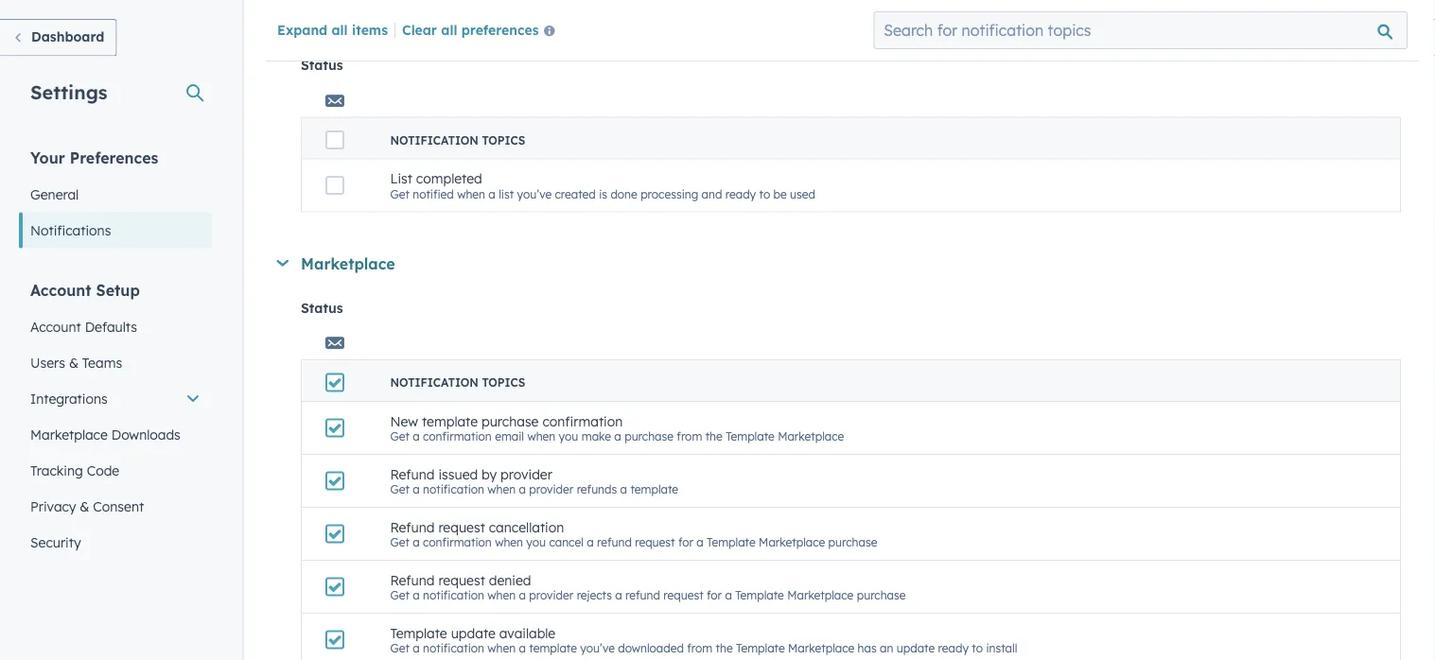 Task type: locate. For each thing, give the bounding box(es) containing it.
1 vertical spatial the
[[716, 641, 733, 655]]

when inside refund request denied get a notification when a provider rejects a refund request for a template marketplace purchase
[[487, 588, 516, 602]]

2 vertical spatial template
[[529, 641, 577, 655]]

notification topics up new on the left of the page
[[390, 376, 525, 390]]

notification inside template update available get a notification when a template you've downloaded from the template marketplace has an update ready to install
[[423, 641, 484, 655]]

2 refund from the top
[[390, 519, 435, 535]]

1 vertical spatial notification
[[423, 588, 484, 602]]

provider left rejects
[[529, 588, 574, 602]]

account up account defaults at the left of page
[[30, 280, 91, 299]]

1 horizontal spatial all
[[441, 21, 457, 38]]

to left be
[[759, 187, 770, 201]]

template up refund request cancellation get a confirmation when you cancel a refund request for a template marketplace purchase
[[630, 482, 678, 496]]

refund inside refund issued by provider get a notification when a provider refunds a template
[[390, 466, 435, 482]]

& for privacy
[[80, 498, 89, 515]]

the
[[705, 429, 723, 443], [716, 641, 733, 655]]

notification up new on the left of the page
[[390, 376, 479, 390]]

1 vertical spatial from
[[687, 641, 713, 655]]

tracking
[[30, 462, 83, 479]]

template inside template update available get a notification when a template you've downloaded from the template marketplace has an update ready to install
[[529, 641, 577, 655]]

clear all preferences button
[[402, 20, 563, 42]]

marketplace downloads
[[30, 426, 181, 443]]

privacy & consent link
[[19, 489, 212, 525]]

notification for request
[[423, 588, 484, 602]]

0 vertical spatial &
[[69, 354, 78, 371]]

1 vertical spatial account
[[30, 318, 81, 335]]

1 vertical spatial you've
[[580, 641, 615, 655]]

all inside button
[[441, 21, 457, 38]]

1 horizontal spatial you
[[559, 429, 578, 443]]

to left install
[[972, 641, 983, 655]]

status for lists
[[301, 57, 343, 73]]

0 vertical spatial notification topics
[[390, 133, 525, 147]]

consent
[[93, 498, 144, 515]]

and
[[701, 187, 722, 201]]

get inside refund request denied get a notification when a provider rejects a refund request for a template marketplace purchase
[[390, 588, 409, 602]]

from
[[677, 429, 702, 443], [687, 641, 713, 655]]

1 vertical spatial refund
[[625, 588, 660, 602]]

teams
[[82, 354, 122, 371]]

0 vertical spatial account
[[30, 280, 91, 299]]

notification
[[423, 482, 484, 496], [423, 588, 484, 602], [423, 641, 484, 655]]

topics up email
[[482, 376, 525, 390]]

topics for lists
[[482, 133, 525, 147]]

& for users
[[69, 354, 78, 371]]

1 vertical spatial status
[[301, 299, 343, 316]]

1 vertical spatial you
[[526, 535, 546, 549]]

2 get from the top
[[390, 429, 409, 443]]

caret image
[[277, 260, 289, 266]]

0 horizontal spatial you
[[526, 535, 546, 549]]

& right "privacy" on the bottom left of the page
[[80, 498, 89, 515]]

when right email
[[527, 429, 556, 443]]

update left available
[[451, 625, 496, 641]]

template down rejects
[[529, 641, 577, 655]]

your preferences
[[30, 148, 158, 167]]

install
[[986, 641, 1017, 655]]

downloads
[[111, 426, 181, 443]]

your
[[30, 148, 65, 167]]

0 vertical spatial refund
[[597, 535, 632, 549]]

3 notification from the top
[[423, 641, 484, 655]]

0 horizontal spatial &
[[69, 354, 78, 371]]

status
[[301, 57, 343, 73], [301, 299, 343, 316]]

get inside list completed get notified when a list you've created is done processing and ready to be used
[[390, 187, 409, 201]]

account setup element
[[19, 280, 212, 560]]

for up template update available get a notification when a template you've downloaded from the template marketplace has an update ready to install
[[707, 588, 722, 602]]

you inside refund request cancellation get a confirmation when you cancel a refund request for a template marketplace purchase
[[526, 535, 546, 549]]

the inside new template purchase confirmation get a confirmation email when you make a purchase from the template marketplace
[[705, 429, 723, 443]]

2 horizontal spatial template
[[630, 482, 678, 496]]

template right new on the left of the page
[[422, 413, 478, 429]]

& right users
[[69, 354, 78, 371]]

topics up list
[[482, 133, 525, 147]]

2 status from the top
[[301, 299, 343, 316]]

notification topics up completed
[[390, 133, 525, 147]]

topics
[[482, 133, 525, 147], [482, 376, 525, 390]]

when up available
[[487, 588, 516, 602]]

2 topics from the top
[[482, 376, 525, 390]]

refund
[[597, 535, 632, 549], [625, 588, 660, 602]]

request
[[438, 519, 485, 535], [635, 535, 675, 549], [438, 572, 485, 588], [663, 588, 703, 602]]

all
[[332, 21, 348, 38], [441, 21, 457, 38]]

from right make
[[677, 429, 702, 443]]

6 get from the top
[[390, 641, 409, 655]]

dashboard
[[31, 28, 104, 45]]

2 notification topics from the top
[[390, 376, 525, 390]]

items
[[352, 21, 388, 38]]

when up denied
[[495, 535, 523, 549]]

1 notification topics from the top
[[390, 133, 525, 147]]

2 account from the top
[[30, 318, 81, 335]]

ready left install
[[938, 641, 969, 655]]

0 vertical spatial the
[[705, 429, 723, 443]]

all left items at the top
[[332, 21, 348, 38]]

1 horizontal spatial to
[[972, 641, 983, 655]]

all right the clear
[[441, 21, 457, 38]]

update right an
[[897, 641, 935, 655]]

0 horizontal spatial template
[[422, 413, 478, 429]]

notification inside refund request denied get a notification when a provider rejects a refund request for a template marketplace purchase
[[423, 588, 484, 602]]

1 notification from the top
[[423, 482, 484, 496]]

0 vertical spatial status
[[301, 57, 343, 73]]

get inside new template purchase confirmation get a confirmation email when you make a purchase from the template marketplace
[[390, 429, 409, 443]]

refund inside refund request cancellation get a confirmation when you cancel a refund request for a template marketplace purchase
[[390, 519, 435, 535]]

account for account setup
[[30, 280, 91, 299]]

has
[[858, 641, 877, 655]]

template inside new template purchase confirmation get a confirmation email when you make a purchase from the template marketplace
[[422, 413, 478, 429]]

2 notification from the top
[[423, 588, 484, 602]]

1 get from the top
[[390, 187, 409, 201]]

you've right list
[[517, 187, 552, 201]]

notification
[[390, 133, 479, 147], [390, 376, 479, 390]]

3 refund from the top
[[390, 572, 435, 588]]

all for expand
[[332, 21, 348, 38]]

processing
[[641, 187, 698, 201]]

confirmation inside refund request cancellation get a confirmation when you cancel a refund request for a template marketplace purchase
[[423, 535, 492, 549]]

template
[[422, 413, 478, 429], [630, 482, 678, 496], [529, 641, 577, 655]]

you've down rejects
[[580, 641, 615, 655]]

to inside list completed get notified when a list you've created is done processing and ready to be used
[[759, 187, 770, 201]]

when inside refund request cancellation get a confirmation when you cancel a refund request for a template marketplace purchase
[[495, 535, 523, 549]]

confirmation up the issued
[[423, 429, 492, 443]]

0 vertical spatial refund
[[390, 466, 435, 482]]

lists button
[[276, 11, 1401, 30]]

0 vertical spatial notification
[[423, 482, 484, 496]]

template inside refund request cancellation get a confirmation when you cancel a refund request for a template marketplace purchase
[[707, 535, 756, 549]]

list
[[390, 170, 412, 187]]

get inside template update available get a notification when a template you've downloaded from the template marketplace has an update ready to install
[[390, 641, 409, 655]]

1 notification from the top
[[390, 133, 479, 147]]

to inside template update available get a notification when a template you've downloaded from the template marketplace has an update ready to install
[[972, 641, 983, 655]]

security
[[30, 534, 81, 551]]

1 horizontal spatial template
[[529, 641, 577, 655]]

refund inside refund request denied get a notification when a provider rejects a refund request for a template marketplace purchase
[[390, 572, 435, 588]]

refund right rejects
[[625, 588, 660, 602]]

for inside refund request cancellation get a confirmation when you cancel a refund request for a template marketplace purchase
[[678, 535, 693, 549]]

3 get from the top
[[390, 482, 409, 496]]

0 vertical spatial you've
[[517, 187, 552, 201]]

refund inside refund request denied get a notification when a provider rejects a refund request for a template marketplace purchase
[[625, 588, 660, 602]]

when inside new template purchase confirmation get a confirmation email when you make a purchase from the template marketplace
[[527, 429, 556, 443]]

0 horizontal spatial update
[[451, 625, 496, 641]]

users & teams link
[[19, 345, 212, 381]]

to
[[759, 187, 770, 201], [972, 641, 983, 655]]

1 topics from the top
[[482, 133, 525, 147]]

get inside refund issued by provider get a notification when a provider refunds a template
[[390, 482, 409, 496]]

2 vertical spatial notification
[[423, 641, 484, 655]]

template
[[726, 429, 775, 443], [707, 535, 756, 549], [735, 588, 784, 602], [390, 625, 447, 641], [736, 641, 785, 655]]

2 all from the left
[[441, 21, 457, 38]]

ready
[[725, 187, 756, 201], [938, 641, 969, 655]]

1 status from the top
[[301, 57, 343, 73]]

0 horizontal spatial all
[[332, 21, 348, 38]]

0 horizontal spatial to
[[759, 187, 770, 201]]

you inside new template purchase confirmation get a confirmation email when you make a purchase from the template marketplace
[[559, 429, 578, 443]]

you left make
[[559, 429, 578, 443]]

when
[[457, 187, 485, 201], [527, 429, 556, 443], [487, 482, 516, 496], [495, 535, 523, 549], [487, 588, 516, 602], [487, 641, 516, 655]]

1 refund from the top
[[390, 466, 435, 482]]

0 horizontal spatial ready
[[725, 187, 756, 201]]

a
[[488, 187, 496, 201], [413, 429, 420, 443], [614, 429, 621, 443], [413, 482, 420, 496], [519, 482, 526, 496], [620, 482, 627, 496], [413, 535, 420, 549], [587, 535, 594, 549], [697, 535, 704, 549], [413, 588, 420, 602], [519, 588, 526, 602], [615, 588, 622, 602], [725, 588, 732, 602], [413, 641, 420, 655], [519, 641, 526, 655]]

4 get from the top
[[390, 535, 409, 549]]

you've
[[517, 187, 552, 201], [580, 641, 615, 655]]

0 vertical spatial template
[[422, 413, 478, 429]]

1 account from the top
[[30, 280, 91, 299]]

by
[[482, 466, 497, 482]]

template inside new template purchase confirmation get a confirmation email when you make a purchase from the template marketplace
[[726, 429, 775, 443]]

0 horizontal spatial you've
[[517, 187, 552, 201]]

1 vertical spatial topics
[[482, 376, 525, 390]]

1 vertical spatial notification
[[390, 376, 479, 390]]

2 vertical spatial refund
[[390, 572, 435, 588]]

provider right by
[[501, 466, 552, 482]]

list completed get notified when a list you've created is done processing and ready to be used
[[390, 170, 815, 201]]

0 vertical spatial notification
[[390, 133, 479, 147]]

1 horizontal spatial &
[[80, 498, 89, 515]]

0 vertical spatial for
[[678, 535, 693, 549]]

you left 'cancel'
[[526, 535, 546, 549]]

1 horizontal spatial for
[[707, 588, 722, 602]]

created
[[555, 187, 596, 201]]

account for account defaults
[[30, 318, 81, 335]]

5 get from the top
[[390, 588, 409, 602]]

1 vertical spatial notification topics
[[390, 376, 525, 390]]

purchase
[[482, 413, 539, 429], [624, 429, 674, 443], [828, 535, 877, 549], [857, 588, 906, 602]]

confirmation up denied
[[423, 535, 492, 549]]

tracking code
[[30, 462, 119, 479]]

ready right and
[[725, 187, 756, 201]]

notification topics
[[390, 133, 525, 147], [390, 376, 525, 390]]

1 all from the left
[[332, 21, 348, 38]]

settings
[[30, 80, 107, 104]]

refund for refund issued by provider
[[390, 466, 435, 482]]

your preferences element
[[19, 147, 212, 248]]

template inside refund request denied get a notification when a provider rejects a refund request for a template marketplace purchase
[[735, 588, 784, 602]]

0 vertical spatial from
[[677, 429, 702, 443]]

0 horizontal spatial for
[[678, 535, 693, 549]]

account up users
[[30, 318, 81, 335]]

is
[[599, 187, 607, 201]]

from right downloaded at left
[[687, 641, 713, 655]]

account
[[30, 280, 91, 299], [30, 318, 81, 335]]

when down denied
[[487, 641, 516, 655]]

update
[[451, 625, 496, 641], [897, 641, 935, 655]]

for up refund request denied get a notification when a provider rejects a refund request for a template marketplace purchase on the bottom of the page
[[678, 535, 693, 549]]

marketplace
[[301, 254, 395, 273], [30, 426, 108, 443], [778, 429, 844, 443], [759, 535, 825, 549], [787, 588, 854, 602], [788, 641, 854, 655]]

defaults
[[85, 318, 137, 335]]

refund inside refund request cancellation get a confirmation when you cancel a refund request for a template marketplace purchase
[[597, 535, 632, 549]]

1 vertical spatial for
[[707, 588, 722, 602]]

1 vertical spatial to
[[972, 641, 983, 655]]

get
[[390, 187, 409, 201], [390, 429, 409, 443], [390, 482, 409, 496], [390, 535, 409, 549], [390, 588, 409, 602], [390, 641, 409, 655]]

refund right 'cancel'
[[597, 535, 632, 549]]

1 horizontal spatial ready
[[938, 641, 969, 655]]

notification up completed
[[390, 133, 479, 147]]

0 vertical spatial you
[[559, 429, 578, 443]]

notification for marketplace
[[390, 376, 479, 390]]

be
[[773, 187, 787, 201]]

1 vertical spatial ready
[[938, 641, 969, 655]]

refund request cancellation get a confirmation when you cancel a refund request for a template marketplace purchase
[[390, 519, 877, 549]]

1 vertical spatial template
[[630, 482, 678, 496]]

0 vertical spatial ready
[[725, 187, 756, 201]]

2 notification from the top
[[390, 376, 479, 390]]

for
[[678, 535, 693, 549], [707, 588, 722, 602]]

1 vertical spatial refund
[[390, 519, 435, 535]]

notification for update
[[423, 641, 484, 655]]

marketplace inside refund request cancellation get a confirmation when you cancel a refund request for a template marketplace purchase
[[759, 535, 825, 549]]

1 vertical spatial &
[[80, 498, 89, 515]]

clear all preferences
[[402, 21, 539, 38]]

refund
[[390, 466, 435, 482], [390, 519, 435, 535], [390, 572, 435, 588]]

request up template update available get a notification when a template you've downloaded from the template marketplace has an update ready to install
[[663, 588, 703, 602]]

when left list
[[457, 187, 485, 201]]

0 vertical spatial to
[[759, 187, 770, 201]]

you've inside list completed get notified when a list you've created is done processing and ready to be used
[[517, 187, 552, 201]]

confirmation
[[542, 413, 623, 429], [423, 429, 492, 443], [423, 535, 492, 549]]

1 horizontal spatial you've
[[580, 641, 615, 655]]

you
[[559, 429, 578, 443], [526, 535, 546, 549]]

preferences
[[70, 148, 158, 167]]

from inside new template purchase confirmation get a confirmation email when you make a purchase from the template marketplace
[[677, 429, 702, 443]]

get inside refund request cancellation get a confirmation when you cancel a refund request for a template marketplace purchase
[[390, 535, 409, 549]]

provider
[[501, 466, 552, 482], [529, 482, 574, 496], [529, 588, 574, 602]]

0 vertical spatial topics
[[482, 133, 525, 147]]

&
[[69, 354, 78, 371], [80, 498, 89, 515]]

provider inside refund request denied get a notification when a provider rejects a refund request for a template marketplace purchase
[[529, 588, 574, 602]]

when up cancellation
[[487, 482, 516, 496]]

notification topics for lists
[[390, 133, 525, 147]]



Task type: vqa. For each thing, say whether or not it's contained in the screenshot.
tab panel
no



Task type: describe. For each thing, give the bounding box(es) containing it.
marketplace button
[[276, 254, 1401, 273]]

new
[[390, 413, 418, 429]]

marketplace downloads link
[[19, 417, 212, 453]]

general link
[[19, 176, 212, 212]]

marketplace inside account setup element
[[30, 426, 108, 443]]

confirmation up refunds
[[542, 413, 623, 429]]

used
[[790, 187, 815, 201]]

notified
[[413, 187, 454, 201]]

rejects
[[577, 588, 612, 602]]

notification for lists
[[390, 133, 479, 147]]

you've inside template update available get a notification when a template you've downloaded from the template marketplace has an update ready to install
[[580, 641, 615, 655]]

clear
[[402, 21, 437, 38]]

notifications
[[30, 222, 111, 238]]

ready inside template update available get a notification when a template you've downloaded from the template marketplace has an update ready to install
[[938, 641, 969, 655]]

refund issued by provider get a notification when a provider refunds a template
[[390, 466, 678, 496]]

notifications link
[[19, 212, 212, 248]]

notification inside refund issued by provider get a notification when a provider refunds a template
[[423, 482, 484, 496]]

a inside list completed get notified when a list you've created is done processing and ready to be used
[[488, 187, 496, 201]]

list
[[499, 187, 514, 201]]

from inside template update available get a notification when a template you've downloaded from the template marketplace has an update ready to install
[[687, 641, 713, 655]]

dashboard link
[[0, 19, 117, 56]]

topics for marketplace
[[482, 376, 525, 390]]

cancel
[[549, 535, 584, 549]]

general
[[30, 186, 79, 202]]

new template purchase confirmation get a confirmation email when you make a purchase from the template marketplace
[[390, 413, 844, 443]]

users
[[30, 354, 65, 371]]

refund request denied get a notification when a provider rejects a refund request for a template marketplace purchase
[[390, 572, 906, 602]]

1 horizontal spatial update
[[897, 641, 935, 655]]

expand all items button
[[277, 21, 388, 38]]

an
[[880, 641, 893, 655]]

make
[[581, 429, 611, 443]]

request up refund request denied get a notification when a provider rejects a refund request for a template marketplace purchase on the bottom of the page
[[635, 535, 675, 549]]

Search for notification topics search field
[[873, 11, 1408, 49]]

the inside template update available get a notification when a template you've downloaded from the template marketplace has an update ready to install
[[716, 641, 733, 655]]

account defaults link
[[19, 309, 212, 345]]

done
[[611, 187, 637, 201]]

account setup
[[30, 280, 140, 299]]

account defaults
[[30, 318, 137, 335]]

marketplace inside new template purchase confirmation get a confirmation email when you make a purchase from the template marketplace
[[778, 429, 844, 443]]

completed
[[416, 170, 482, 187]]

request down the issued
[[438, 519, 485, 535]]

code
[[87, 462, 119, 479]]

notification topics for marketplace
[[390, 376, 525, 390]]

users & teams
[[30, 354, 122, 371]]

privacy & consent
[[30, 498, 144, 515]]

all for clear
[[441, 21, 457, 38]]

purchase inside refund request denied get a notification when a provider rejects a refund request for a template marketplace purchase
[[857, 588, 906, 602]]

when inside template update available get a notification when a template you've downloaded from the template marketplace has an update ready to install
[[487, 641, 516, 655]]

when inside refund issued by provider get a notification when a provider refunds a template
[[487, 482, 516, 496]]

email
[[495, 429, 524, 443]]

provider up cancellation
[[529, 482, 574, 496]]

downloaded
[[618, 641, 684, 655]]

refund for refund request cancellation
[[390, 519, 435, 535]]

status for marketplace
[[301, 299, 343, 316]]

denied
[[489, 572, 531, 588]]

marketplace inside refund request denied get a notification when a provider rejects a refund request for a template marketplace purchase
[[787, 588, 854, 602]]

cancellation
[[489, 519, 564, 535]]

template inside refund issued by provider get a notification when a provider refunds a template
[[630, 482, 678, 496]]

expand
[[277, 21, 327, 38]]

refunds
[[577, 482, 617, 496]]

privacy
[[30, 498, 76, 515]]

available
[[499, 625, 555, 641]]

template update available get a notification when a template you've downloaded from the template marketplace has an update ready to install
[[390, 625, 1017, 655]]

integrations
[[30, 390, 108, 407]]

ready inside list completed get notified when a list you've created is done processing and ready to be used
[[725, 187, 756, 201]]

tracking code link
[[19, 453, 212, 489]]

lists
[[301, 11, 336, 30]]

setup
[[96, 280, 140, 299]]

request left denied
[[438, 572, 485, 588]]

refund for refund request denied
[[390, 572, 435, 588]]

marketplace inside template update available get a notification when a template you've downloaded from the template marketplace has an update ready to install
[[788, 641, 854, 655]]

purchase inside refund request cancellation get a confirmation when you cancel a refund request for a template marketplace purchase
[[828, 535, 877, 549]]

security link
[[19, 525, 212, 560]]

issued
[[438, 466, 478, 482]]

integrations button
[[19, 381, 212, 417]]

when inside list completed get notified when a list you've created is done processing and ready to be used
[[457, 187, 485, 201]]

preferences
[[461, 21, 539, 38]]

expand all items
[[277, 21, 388, 38]]

caret image
[[277, 17, 289, 24]]

for inside refund request denied get a notification when a provider rejects a refund request for a template marketplace purchase
[[707, 588, 722, 602]]



